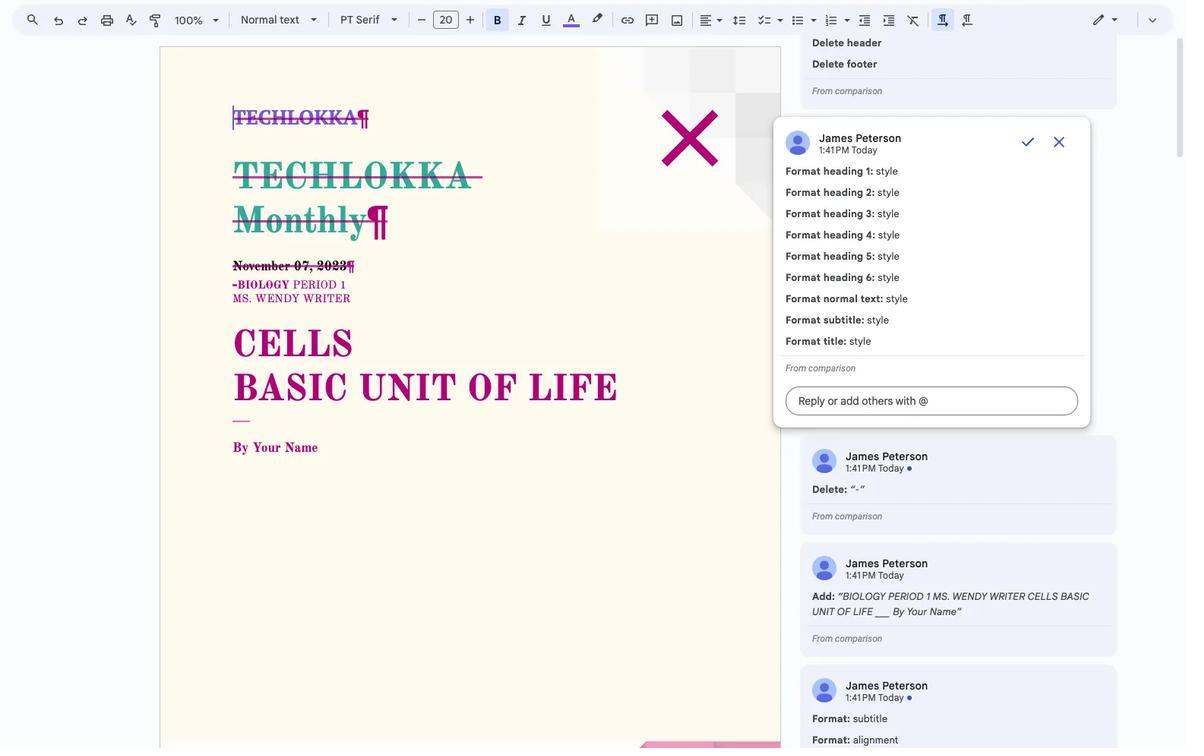 Task type: vqa. For each thing, say whether or not it's contained in the screenshot.
menu bar in Menu bar banner
no



Task type: locate. For each thing, give the bounding box(es) containing it.
style right 6:
[[878, 271, 900, 284]]

1:41 pm today up the subtitle
[[846, 692, 904, 704]]

style right 5:
[[878, 250, 900, 263]]

1 vertical spatial james peterson 1:41 pm today
[[846, 557, 928, 581]]

___
[[876, 606, 891, 619]]

heading
[[824, 165, 864, 178], [824, 186, 864, 199], [824, 207, 864, 220], [824, 229, 864, 242], [824, 250, 864, 263], [824, 271, 864, 284]]

delete
[[812, 36, 844, 49], [812, 58, 844, 71]]

format down format heading 5: style
[[786, 271, 821, 284]]

james peterson image up delete:
[[812, 449, 837, 473]]

from
[[812, 86, 833, 97], [786, 363, 806, 374], [812, 511, 833, 522], [812, 634, 833, 644]]

style
[[876, 165, 898, 178], [878, 186, 900, 199], [878, 207, 900, 220], [878, 229, 900, 242], [878, 250, 900, 263], [878, 271, 900, 284], [886, 293, 908, 306], [867, 314, 889, 327], [850, 335, 871, 348]]

style right 1: on the right
[[876, 165, 898, 178]]

from comparison
[[812, 86, 883, 97], [786, 363, 856, 374], [812, 511, 883, 522], [812, 634, 883, 644]]

0 vertical spatial 1:41 pm today
[[846, 463, 904, 474]]

style down text:
[[867, 314, 889, 327]]

heading for 1:
[[824, 165, 864, 178]]

format up format title: style
[[786, 314, 821, 327]]

delete: "-"
[[812, 483, 865, 496]]

james up "
[[846, 450, 880, 464]]

"biology period 1 ms. wendy writer cells basic unit of life ___ by your name"
[[812, 591, 1090, 619]]

heading down format heading 4: style
[[824, 250, 864, 263]]

2 format: from the top
[[812, 734, 851, 747]]

0 vertical spatial format:
[[812, 713, 851, 726]]

from comparison down delete footer
[[812, 86, 883, 97]]

0 vertical spatial james peterson
[[846, 450, 928, 464]]

main toolbar
[[45, 0, 980, 387]]

1
[[927, 591, 930, 603]]

heading up format heading 2: style
[[824, 165, 864, 178]]

style right text:
[[886, 293, 908, 306]]

from comparison down format title: style
[[786, 363, 856, 374]]

1 james peterson from the top
[[846, 450, 928, 464]]

format heading 2: style
[[786, 186, 900, 199]]

2:
[[866, 186, 875, 199]]

Font size text field
[[434, 11, 458, 29]]

3 format from the top
[[786, 207, 821, 220]]

7 format from the top
[[786, 293, 821, 306]]

format left normal in the right of the page
[[786, 293, 821, 306]]

2 format from the top
[[786, 186, 821, 199]]

format:
[[812, 713, 851, 726], [812, 734, 851, 747]]

format heading 5: style
[[786, 250, 900, 263]]

james peterson
[[846, 450, 928, 464], [846, 679, 928, 693]]

peterson up the subtitle
[[882, 679, 928, 693]]

james peterson 1:41 pm today up period
[[846, 557, 928, 581]]

styles list. normal text selected. option
[[241, 9, 302, 30]]

james up "biology
[[846, 557, 880, 571]]

name"
[[930, 606, 962, 619]]

1 format from the top
[[786, 165, 821, 178]]

list containing james peterson
[[774, 0, 1117, 749]]

delete up delete footer
[[812, 36, 844, 49]]

6 format from the top
[[786, 271, 821, 284]]

james peterson image up "format: subtitle" in the bottom right of the page
[[812, 679, 837, 703]]

james peterson up "
[[846, 450, 928, 464]]

font list. pt serif selected. option
[[340, 9, 382, 30]]

format: up format: alignment
[[812, 713, 851, 726]]

1:41 pm up the subtitle
[[846, 692, 876, 704]]

james peterson image up add:
[[812, 556, 837, 581]]

style for format heading 1: style
[[876, 165, 898, 178]]

heading down format heading 5: style
[[824, 271, 864, 284]]

format down format heading 3: style
[[786, 229, 821, 242]]

format down format heading 2: style
[[786, 207, 821, 220]]

james peterson 1:41 pm today up 1: on the right
[[819, 131, 902, 156]]

from down format title: style
[[786, 363, 806, 374]]

4 heading from the top
[[824, 229, 864, 242]]

checklist menu image
[[774, 10, 784, 15]]

format heading 3: style
[[786, 207, 900, 220]]

style right 4:
[[878, 229, 900, 242]]

style right 2:
[[878, 186, 900, 199]]

1 vertical spatial james peterson image
[[812, 556, 837, 581]]

heading up format heading 5: style
[[824, 229, 864, 242]]

1 james peterson image from the top
[[812, 449, 837, 473]]

normal
[[824, 293, 858, 306]]

2 vertical spatial james peterson image
[[812, 679, 837, 703]]

2 heading from the top
[[824, 186, 864, 199]]

line & paragraph spacing image
[[731, 9, 748, 30]]

heading for 5:
[[824, 250, 864, 263]]

1 delete from the top
[[812, 36, 844, 49]]

2 delete from the top
[[812, 58, 844, 71]]

application
[[0, 0, 1186, 749]]

style for format normal text: style
[[886, 293, 908, 306]]

peterson up period
[[882, 557, 928, 571]]

format up format heading 6: style
[[786, 250, 821, 263]]

comparison for james peterson image
[[809, 363, 856, 374]]

james
[[819, 131, 853, 145], [846, 450, 880, 464], [846, 557, 880, 571], [846, 679, 880, 693]]

1 vertical spatial format:
[[812, 734, 851, 747]]

1 heading from the top
[[824, 165, 864, 178]]

1:
[[866, 165, 874, 178]]

unit
[[812, 606, 835, 619]]

format for format title:
[[786, 335, 821, 348]]

application containing normal text
[[0, 0, 1186, 749]]

"-
[[850, 483, 860, 496]]

6 heading from the top
[[824, 271, 864, 284]]

james up the format heading 1: style
[[819, 131, 853, 145]]

comparison down the life
[[835, 634, 883, 644]]

heading up format heading 3: style
[[824, 186, 864, 199]]

format left title:
[[786, 335, 821, 348]]

1 vertical spatial james peterson
[[846, 679, 928, 693]]

format: for subtitle
[[812, 713, 851, 726]]

1:41 pm up the format heading 1: style
[[819, 144, 850, 156]]

format down james peterson image
[[786, 165, 821, 178]]

comparison
[[835, 86, 883, 97], [809, 363, 856, 374], [835, 511, 883, 522], [835, 634, 883, 644]]

wendy
[[953, 591, 987, 603]]

heading up format heading 4: style
[[824, 207, 864, 220]]

delete footer
[[812, 58, 877, 71]]

format for format heading 6:
[[786, 271, 821, 284]]

1 vertical spatial delete
[[812, 58, 844, 71]]

style right 3: in the right of the page
[[878, 207, 900, 220]]

delete for delete footer
[[812, 58, 844, 71]]

delete down delete header
[[812, 58, 844, 71]]

1 vertical spatial 1:41 pm today
[[846, 692, 904, 704]]

format: alignment
[[812, 734, 899, 747]]

1:41 pm
[[819, 144, 850, 156], [846, 463, 876, 474], [846, 570, 876, 581], [846, 692, 876, 704]]

delete:
[[812, 483, 848, 496]]

from comparison down of
[[812, 634, 883, 644]]

footer
[[847, 58, 877, 71]]

1 1:41 pm today from the top
[[846, 463, 904, 474]]

list
[[774, 0, 1117, 749]]

peterson
[[856, 131, 902, 145], [882, 450, 928, 464], [882, 557, 928, 571], [882, 679, 928, 693]]

numbered list menu image
[[841, 10, 850, 15]]

heading for 2:
[[824, 186, 864, 199]]

james peterson 1:41 pm today
[[819, 131, 902, 156], [846, 557, 928, 581]]

format for format heading 1:
[[786, 165, 821, 178]]

today
[[852, 144, 878, 156], [878, 463, 904, 474], [878, 570, 904, 581], [878, 692, 904, 704]]

5 format from the top
[[786, 250, 821, 263]]

Menus field
[[19, 9, 52, 30]]

5 heading from the top
[[824, 250, 864, 263]]

format: down "format: subtitle" in the bottom right of the page
[[812, 734, 851, 747]]

9 format from the top
[[786, 335, 821, 348]]

1:41 pm today up "
[[846, 463, 904, 474]]

style for format heading 2: style
[[878, 186, 900, 199]]

1:41 pm today
[[846, 463, 904, 474], [846, 692, 904, 704]]

1 format: from the top
[[812, 713, 851, 726]]

from down unit
[[812, 634, 833, 644]]

4 format from the top
[[786, 229, 821, 242]]

james peterson up the subtitle
[[846, 679, 928, 693]]

heading for 4:
[[824, 229, 864, 242]]

Zoom text field
[[171, 10, 207, 31]]

format down the format heading 1: style
[[786, 186, 821, 199]]

peterson up 1: on the right
[[856, 131, 902, 145]]

0 vertical spatial james peterson image
[[812, 449, 837, 473]]

pt
[[340, 13, 354, 27]]

0 vertical spatial delete
[[812, 36, 844, 49]]

format for format normal text:
[[786, 293, 821, 306]]

james peterson image
[[812, 449, 837, 473], [812, 556, 837, 581], [812, 679, 837, 703]]

comparison down "
[[835, 511, 883, 522]]

2 james peterson image from the top
[[812, 556, 837, 581]]

1:41 pm up "biology
[[846, 570, 876, 581]]

comparison down title:
[[809, 363, 856, 374]]

8 format from the top
[[786, 314, 821, 327]]

3 heading from the top
[[824, 207, 864, 220]]

text:
[[861, 293, 884, 306]]

mode and view toolbar
[[1081, 5, 1165, 35]]

format
[[786, 165, 821, 178], [786, 186, 821, 199], [786, 207, 821, 220], [786, 229, 821, 242], [786, 250, 821, 263], [786, 271, 821, 284], [786, 293, 821, 306], [786, 314, 821, 327], [786, 335, 821, 348]]



Task type: describe. For each thing, give the bounding box(es) containing it.
add:
[[812, 591, 835, 603]]

format for format heading 2:
[[786, 186, 821, 199]]

format heading 4: style
[[786, 229, 900, 242]]

james peterson image for delete:
[[812, 449, 837, 473]]

format heading 1: style
[[786, 165, 898, 178]]

header
[[847, 36, 882, 49]]

comparison down footer
[[835, 86, 883, 97]]

delete header
[[812, 36, 882, 49]]

2 james peterson from the top
[[846, 679, 928, 693]]

1:41 pm up "
[[846, 463, 876, 474]]

heading for 3:
[[824, 207, 864, 220]]

heading for 6:
[[824, 271, 864, 284]]

comparison for james peterson icon related to add:
[[835, 634, 883, 644]]

style for format heading 4: style
[[878, 229, 900, 242]]

format heading 6: style
[[786, 271, 900, 284]]

Reply field
[[786, 387, 1078, 416]]

style for format heading 5: style
[[878, 250, 900, 263]]

text color image
[[563, 9, 580, 27]]

3:
[[866, 207, 875, 220]]

subtitle:
[[824, 314, 865, 327]]

comparison for delete:'s james peterson icon
[[835, 511, 883, 522]]

4:
[[866, 229, 876, 242]]

Font size field
[[433, 11, 465, 30]]

2 1:41 pm today from the top
[[846, 692, 904, 704]]

serif
[[356, 13, 380, 27]]

from down delete footer
[[812, 86, 833, 97]]

format: for alignment
[[812, 734, 851, 747]]

of
[[837, 606, 851, 619]]

writer
[[990, 591, 1025, 603]]

ms.
[[933, 591, 950, 603]]

format for format heading 5:
[[786, 250, 821, 263]]

format: subtitle
[[812, 713, 888, 726]]

style for format heading 3: style
[[878, 207, 900, 220]]

text
[[280, 13, 299, 27]]

style for format heading 6: style
[[878, 271, 900, 284]]

"
[[860, 483, 865, 496]]

normal text
[[241, 13, 299, 27]]

format normal text: style
[[786, 293, 908, 306]]

subtitle
[[853, 713, 888, 726]]

6:
[[866, 271, 875, 284]]

"biology
[[838, 591, 886, 603]]

alignment
[[853, 734, 899, 747]]

by
[[893, 606, 905, 619]]

format subtitle: style
[[786, 314, 889, 327]]

style right title:
[[850, 335, 871, 348]]

normal
[[241, 13, 277, 27]]

delete for delete header
[[812, 36, 844, 49]]

james up the subtitle
[[846, 679, 880, 693]]

cells
[[1028, 591, 1058, 603]]

format title: style
[[786, 335, 871, 348]]

insert image image
[[668, 9, 686, 30]]

title:
[[824, 335, 847, 348]]

james peterson image
[[786, 131, 810, 155]]

format for format heading 3:
[[786, 207, 821, 220]]

period
[[888, 591, 924, 603]]

bulleted list menu image
[[807, 10, 817, 15]]

your
[[907, 606, 927, 619]]

james peterson image for add:
[[812, 556, 837, 581]]

highlight color image
[[589, 9, 606, 27]]

basic
[[1061, 591, 1090, 603]]

format for format subtitle:
[[786, 314, 821, 327]]

life
[[853, 606, 873, 619]]

Zoom field
[[169, 9, 226, 32]]

pt serif
[[340, 13, 380, 27]]

from comparison down "-
[[812, 511, 883, 522]]

from down delete:
[[812, 511, 833, 522]]

peterson down reply field
[[882, 450, 928, 464]]

0 vertical spatial james peterson 1:41 pm today
[[819, 131, 902, 156]]

format for format heading 4:
[[786, 229, 821, 242]]

3 james peterson image from the top
[[812, 679, 837, 703]]

5:
[[866, 250, 875, 263]]



